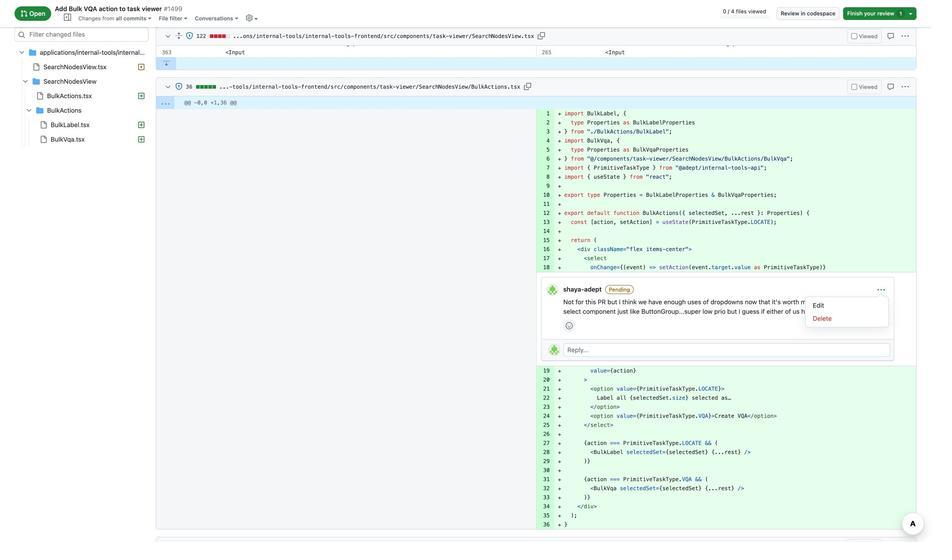 Task type: locate. For each thing, give the bounding box(es) containing it.
1 vertical spatial toggle diff contents image
[[164, 84, 172, 91]]

1 horizontal spatial show options image
[[902, 83, 909, 91]]

comment image
[[887, 33, 894, 40], [887, 83, 894, 91]]

1 group from the top
[[14, 60, 149, 147]]

1 vertical spatial show options image
[[878, 287, 885, 294]]

0 horizontal spatial owned by you along with @persimmon-ai-labs/internal-tools (from codeowners line 1) element
[[175, 83, 183, 90]]

status: open image
[[20, 10, 28, 17]]

owned by you along with @persimmon-ai-labs/internal-tools (from codeowners line 1) element
[[186, 32, 193, 39], [175, 83, 183, 90]]

toggle diff contents image for 2nd comment icon from the top
[[164, 84, 172, 91]]

0 vertical spatial comment image
[[887, 33, 894, 40]]

1 horizontal spatial copy image
[[538, 32, 545, 39]]

1 vertical spatial comment image
[[887, 83, 894, 91]]

0 vertical spatial owned by you along with @persimmon-ai-labs/internal-tools (from codeowners line 1) element
[[186, 32, 193, 39]]

0 vertical spatial copy image
[[538, 32, 545, 39]]

toggle diff contents image left owned by you along with @persimmon-ai-labs/internal-tools (from codeowners line 1) icon
[[164, 84, 172, 91]]

toggle diff contents image
[[164, 33, 172, 40], [164, 84, 172, 91]]

1 horizontal spatial owned by you along with @persimmon-ai-labs/internal-tools (from codeowners line 1) element
[[186, 32, 193, 39]]

3 group from the top
[[14, 118, 149, 147]]

1 vertical spatial copy image
[[524, 83, 531, 90]]

tree item
[[14, 45, 149, 147], [14, 60, 149, 74], [14, 74, 149, 147], [14, 89, 149, 103], [14, 103, 149, 147], [14, 118, 149, 132], [14, 132, 149, 147]]

toggle diff contents image for first comment icon
[[164, 33, 172, 40]]

2 comment image from the top
[[887, 83, 894, 91]]

toggle diff contents image left expand all icon
[[164, 33, 172, 40]]

group
[[14, 60, 149, 147], [14, 89, 149, 147], [14, 118, 149, 147]]

2 toggle diff contents image from the top
[[164, 84, 172, 91]]

copy image
[[538, 32, 545, 39], [524, 83, 531, 90]]

add or remove reactions image
[[566, 322, 573, 330]]

show options image
[[902, 83, 909, 91], [878, 287, 885, 294]]

2 group from the top
[[14, 89, 149, 147]]

owned by you along with @persimmon-ai-labs/internal-tools (from codeowners line 1) image
[[186, 32, 193, 39]]

6 tree item from the top
[[14, 118, 149, 132]]

owned by you along with @persimmon-ai-labs/internal-tools (from codeowners line 1) image
[[175, 83, 183, 90]]

triangle down image
[[907, 10, 914, 17]]

@shaya adept image
[[547, 285, 558, 296], [549, 345, 560, 356]]

None checkbox
[[851, 33, 857, 39], [851, 84, 857, 90], [851, 33, 857, 39], [851, 84, 857, 90]]

diff settings image
[[246, 14, 253, 22]]

1 vertical spatial @shaya adept image
[[549, 345, 560, 356]]

1 toggle diff contents image from the top
[[164, 33, 172, 40]]

show options image
[[902, 33, 909, 40]]

sidebar expand image
[[64, 13, 71, 21]]

0 vertical spatial toggle diff contents image
[[164, 33, 172, 40]]

0 horizontal spatial show options image
[[878, 287, 885, 294]]

0 vertical spatial @shaya adept image
[[547, 285, 558, 296]]

2 tree item from the top
[[14, 60, 149, 74]]



Task type: describe. For each thing, give the bounding box(es) containing it.
add or remove reactions element
[[563, 320, 575, 332]]

4 tree item from the top
[[14, 89, 149, 103]]

group for second tree item
[[14, 89, 149, 147]]

1 vertical spatial owned by you along with @persimmon-ai-labs/internal-tools (from codeowners line 1) element
[[175, 83, 183, 90]]

7 tree item from the top
[[14, 132, 149, 147]]

expand all image
[[175, 32, 183, 39]]

5 tree item from the top
[[14, 103, 149, 147]]

1 comment image from the top
[[887, 33, 894, 40]]

Filter changed files text field
[[14, 27, 149, 42]]

0 horizontal spatial copy image
[[524, 83, 531, 90]]

0 vertical spatial show options image
[[902, 83, 909, 91]]

expand down image
[[163, 59, 170, 67]]

group for 4th tree item
[[14, 118, 149, 147]]

1 tree item from the top
[[14, 45, 149, 147]]

3 tree item from the top
[[14, 74, 149, 147]]



Task type: vqa. For each thing, say whether or not it's contained in the screenshot.
second toggle diff contents icon from the bottom of the page
yes



